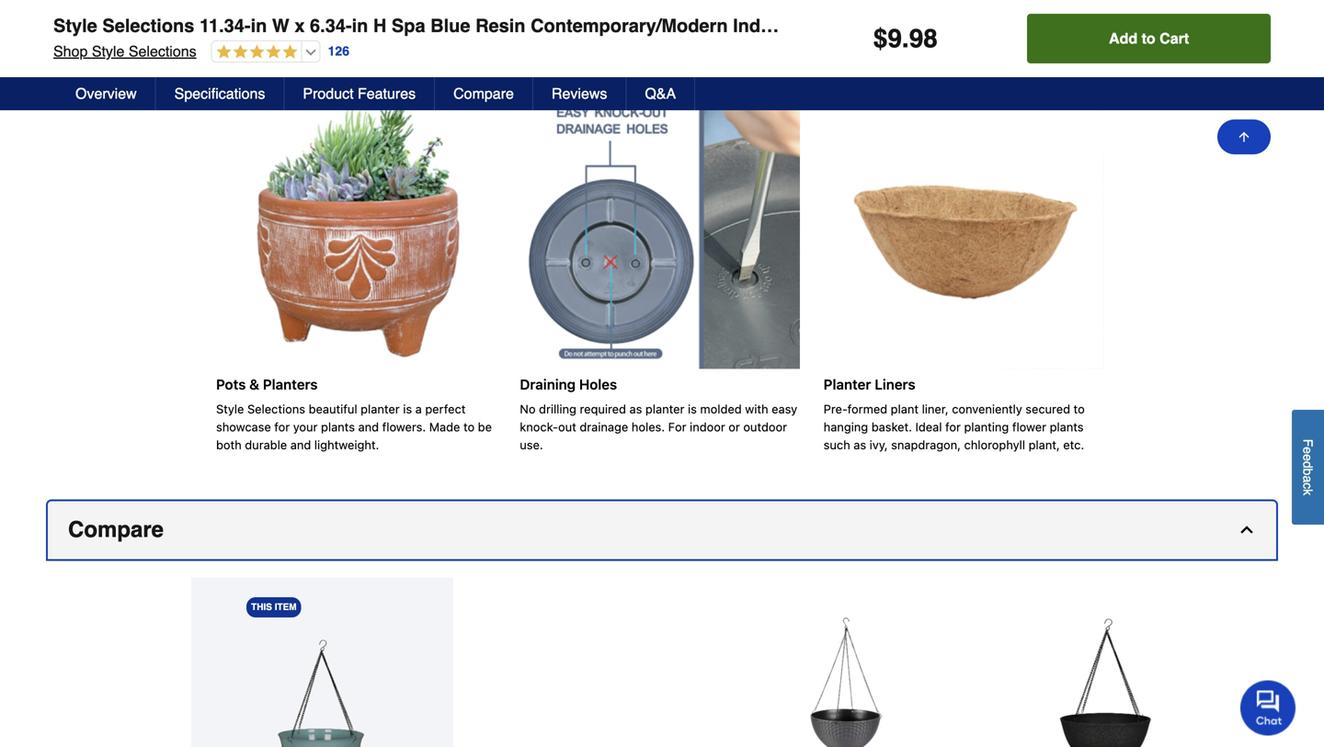 Task type: describe. For each thing, give the bounding box(es) containing it.
hanging
[[873, 15, 947, 36]]

style selections 14-in w x 7.05-in h dark charcoal plastic traditional indoor/outdoor hanging planter image
[[771, 615, 923, 748]]

0 vertical spatial selections
[[102, 15, 194, 36]]

w
[[272, 15, 290, 36]]

f
[[1301, 439, 1316, 447]]

overview button
[[57, 77, 156, 110]]

blue
[[431, 15, 471, 36]]

126
[[328, 44, 350, 59]]

1 vertical spatial compare
[[68, 518, 164, 543]]

98
[[910, 24, 938, 53]]

k
[[1301, 489, 1316, 496]]

f e e d b a c k button
[[1292, 410, 1325, 525]]

4.8 stars image
[[212, 44, 298, 61]]

q&a button
[[627, 77, 696, 110]]

1 in from the left
[[251, 15, 267, 36]]

11.34-
[[200, 15, 251, 36]]

1 vertical spatial compare button
[[48, 502, 1277, 560]]

reviews button
[[533, 77, 627, 110]]

this
[[251, 603, 272, 613]]

6.34-
[[310, 15, 352, 36]]

$
[[874, 24, 888, 53]]

contemporary/modern
[[531, 15, 728, 36]]

arrow up image
[[1237, 130, 1252, 144]]

2 in from the left
[[352, 15, 368, 36]]

specifications
[[174, 85, 265, 102]]

to
[[1142, 30, 1156, 47]]

product features
[[303, 85, 416, 102]]

c
[[1301, 483, 1316, 489]]

allen + roth 13.15-in w x 6.5-in h black resin contemporary/modern indoor/outdoor hanging planter image
[[1033, 615, 1185, 748]]

.
[[902, 24, 910, 53]]

x
[[295, 15, 305, 36]]

d
[[1301, 462, 1316, 469]]

shop style selections
[[53, 43, 197, 60]]

add to cart
[[1109, 30, 1190, 47]]

chevron up image
[[1238, 521, 1257, 540]]

cart
[[1160, 30, 1190, 47]]

1 vertical spatial selections
[[129, 43, 197, 60]]



Task type: locate. For each thing, give the bounding box(es) containing it.
features
[[358, 85, 416, 102]]

0 horizontal spatial compare
[[68, 518, 164, 543]]

2 e from the top
[[1301, 454, 1316, 462]]

0 vertical spatial compare
[[454, 85, 514, 102]]

selections up overview button
[[129, 43, 197, 60]]

1 horizontal spatial in
[[352, 15, 368, 36]]

this item
[[251, 603, 297, 613]]

shop
[[53, 43, 88, 60]]

e up the d
[[1301, 447, 1316, 454]]

chat invite button image
[[1241, 680, 1297, 736]]

1 vertical spatial style
[[92, 43, 125, 60]]

planter
[[952, 15, 1014, 36]]

reviews
[[552, 85, 607, 102]]

add
[[1109, 30, 1138, 47]]

compare
[[454, 85, 514, 102], [68, 518, 164, 543]]

item
[[275, 603, 297, 613]]

indoor/outdoor
[[733, 15, 868, 36]]

h
[[373, 15, 387, 36]]

9
[[888, 24, 902, 53]]

specifications button
[[156, 77, 285, 110]]

a
[[1301, 476, 1316, 483]]

style right 'shop'
[[92, 43, 125, 60]]

add to cart button
[[1028, 14, 1271, 63]]

resin
[[476, 15, 526, 36]]

selections
[[102, 15, 194, 36], [129, 43, 197, 60]]

selections up "shop style selections"
[[102, 15, 194, 36]]

0 vertical spatial style
[[53, 15, 97, 36]]

1 e from the top
[[1301, 447, 1316, 454]]

e up b
[[1301, 454, 1316, 462]]

product features button
[[285, 77, 435, 110]]

style
[[53, 15, 97, 36], [92, 43, 125, 60]]

product
[[303, 85, 354, 102]]

0 horizontal spatial in
[[251, 15, 267, 36]]

0 vertical spatial compare button
[[435, 77, 533, 110]]

compare button
[[435, 77, 533, 110], [48, 502, 1277, 560]]

1 horizontal spatial compare
[[454, 85, 514, 102]]

overview
[[75, 85, 137, 102]]

style selections 11.34-in w x 6.34-in h spa blue resin contemporary/modern indoor/outdoor hanging planter image
[[247, 637, 398, 748]]

in
[[251, 15, 267, 36], [352, 15, 368, 36]]

b
[[1301, 469, 1316, 476]]

f e e d b a c k
[[1301, 439, 1316, 496]]

e
[[1301, 447, 1316, 454], [1301, 454, 1316, 462]]

style selections 11.34-in w x 6.34-in h spa blue resin contemporary/modern indoor/outdoor hanging planter
[[53, 15, 1014, 36]]

in left the w
[[251, 15, 267, 36]]

style up 'shop'
[[53, 15, 97, 36]]

in left h
[[352, 15, 368, 36]]

$ 9 . 98
[[874, 24, 938, 53]]

q&a
[[645, 85, 676, 102]]

spa
[[392, 15, 426, 36]]



Task type: vqa. For each thing, say whether or not it's contained in the screenshot.
Spa on the top of the page
yes



